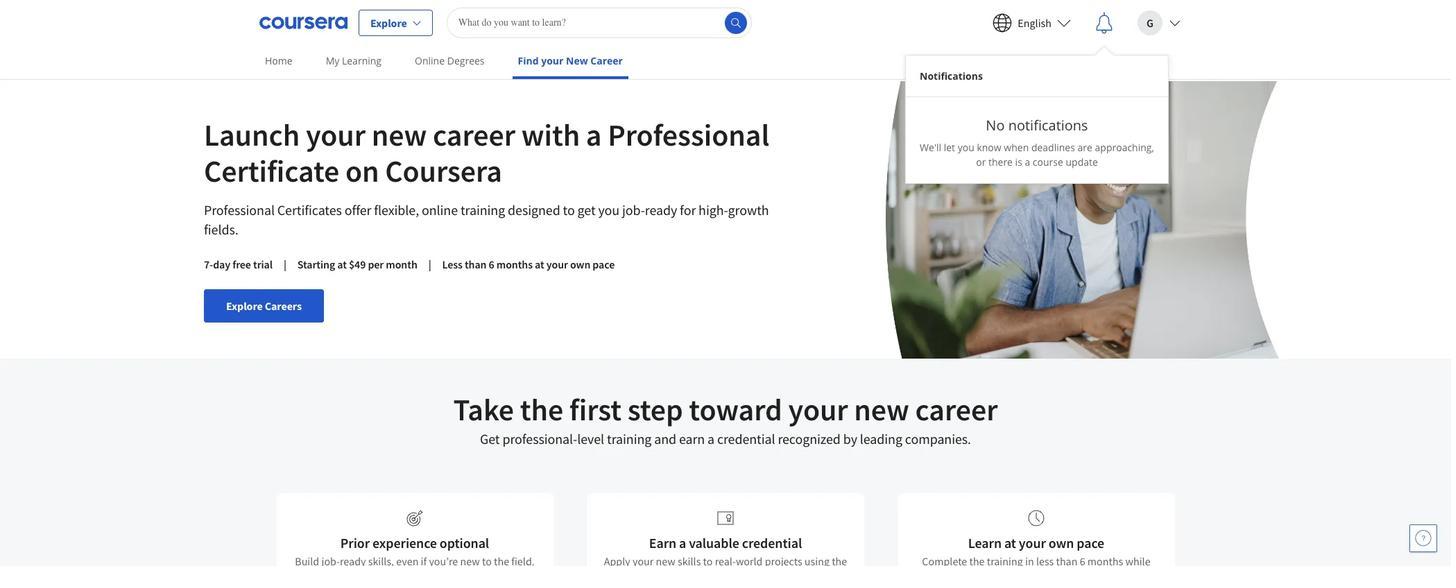 Task type: locate. For each thing, give the bounding box(es) containing it.
at right learn
[[1005, 534, 1017, 552]]

your
[[541, 54, 564, 67], [306, 116, 366, 154], [547, 257, 568, 271], [789, 391, 848, 429], [1019, 534, 1046, 552]]

deadlines
[[1032, 141, 1075, 154]]

1 vertical spatial own
[[1049, 534, 1074, 552]]

1 vertical spatial you
[[598, 201, 620, 219]]

valuable
[[689, 534, 740, 552]]

0 vertical spatial explore
[[371, 16, 407, 29]]

professional
[[608, 116, 770, 154], [204, 201, 275, 219]]

at
[[337, 257, 347, 271], [535, 257, 544, 271], [1005, 534, 1017, 552]]

0 horizontal spatial you
[[598, 201, 620, 219]]

new inside the take the first step toward your new career get professional-level training and earn a credential recognized by leading companies.
[[854, 391, 910, 429]]

or
[[976, 155, 986, 168]]

coursera
[[385, 152, 502, 190]]

0 vertical spatial you
[[958, 141, 975, 154]]

per
[[368, 257, 384, 271]]

at right months
[[535, 257, 544, 271]]

7-
[[204, 257, 213, 271]]

no
[[986, 116, 1005, 134]]

your inside launch your new career with a professional certificate on coursera
[[306, 116, 366, 154]]

explore button
[[359, 9, 433, 36]]

1 vertical spatial career
[[916, 391, 998, 429]]

you
[[958, 141, 975, 154], [598, 201, 620, 219]]

home
[[265, 54, 293, 67]]

explore left the careers
[[226, 299, 263, 313]]

new
[[372, 116, 427, 154], [854, 391, 910, 429]]

1 vertical spatial pace
[[1077, 534, 1105, 552]]

find your new career
[[518, 54, 623, 67]]

find
[[518, 54, 539, 67]]

english button
[[982, 0, 1083, 45]]

flexible,
[[374, 201, 419, 219]]

What do you want to learn? text field
[[447, 7, 752, 38]]

credential down toward
[[717, 430, 775, 448]]

1 horizontal spatial pace
[[1077, 534, 1105, 552]]

earn
[[649, 534, 677, 552]]

you right let
[[958, 141, 975, 154]]

own
[[570, 257, 591, 271], [1049, 534, 1074, 552]]

by
[[844, 430, 858, 448]]

new
[[566, 54, 588, 67]]

0 vertical spatial professional
[[608, 116, 770, 154]]

explore up learning
[[371, 16, 407, 29]]

explore
[[371, 16, 407, 29], [226, 299, 263, 313]]

the
[[520, 391, 564, 429]]

0 horizontal spatial at
[[337, 257, 347, 271]]

1 horizontal spatial own
[[1049, 534, 1074, 552]]

pace
[[593, 257, 615, 271], [1077, 534, 1105, 552]]

my
[[326, 54, 340, 67]]

at left $49
[[337, 257, 347, 271]]

launch your new career with a professional certificate on coursera
[[204, 116, 770, 190]]

explore inside popup button
[[371, 16, 407, 29]]

1 vertical spatial explore
[[226, 299, 263, 313]]

training left and
[[607, 430, 652, 448]]

0 horizontal spatial career
[[433, 116, 516, 154]]

get
[[578, 201, 596, 219]]

career inside the take the first step toward your new career get professional-level training and earn a credential recognized by leading companies.
[[916, 391, 998, 429]]

your inside the take the first step toward your new career get professional-level training and earn a credential recognized by leading companies.
[[789, 391, 848, 429]]

a inside launch your new career with a professional certificate on coursera
[[586, 116, 602, 154]]

careers
[[265, 299, 302, 313]]

growth
[[728, 201, 769, 219]]

1 horizontal spatial explore
[[371, 16, 407, 29]]

month | less
[[386, 257, 463, 271]]

first
[[570, 391, 622, 429]]

notifications no notifications we'll let you know when deadlines are approaching, or there is a course update
[[920, 69, 1155, 168]]

we'll
[[920, 141, 942, 154]]

1 horizontal spatial career
[[916, 391, 998, 429]]

0 vertical spatial own
[[570, 257, 591, 271]]

get
[[480, 430, 500, 448]]

credential right valuable
[[742, 534, 802, 552]]

1 vertical spatial training
[[607, 430, 652, 448]]

training inside the take the first step toward your new career get professional-level training and earn a credential recognized by leading companies.
[[607, 430, 652, 448]]

training right online
[[461, 201, 505, 219]]

explore careers link
[[204, 289, 324, 323]]

take the first step toward your new career get professional-level training and earn a credential recognized by leading companies.
[[453, 391, 998, 448]]

learn at your own pace
[[969, 534, 1105, 552]]

$49
[[349, 257, 366, 271]]

earn
[[679, 430, 705, 448]]

approaching,
[[1095, 141, 1155, 154]]

professional certificates offer flexible, online training designed to get you job-ready for high-growth fields.
[[204, 201, 769, 238]]

0 vertical spatial training
[[461, 201, 505, 219]]

companies.
[[905, 430, 971, 448]]

and
[[654, 430, 677, 448]]

1 vertical spatial new
[[854, 391, 910, 429]]

know
[[977, 141, 1002, 154]]

0 horizontal spatial professional
[[204, 201, 275, 219]]

0 horizontal spatial explore
[[226, 299, 263, 313]]

professional inside launch your new career with a professional certificate on coursera
[[608, 116, 770, 154]]

launch
[[204, 116, 300, 154]]

0 horizontal spatial new
[[372, 116, 427, 154]]

to
[[563, 201, 575, 219]]

0 vertical spatial new
[[372, 116, 427, 154]]

training
[[461, 201, 505, 219], [607, 430, 652, 448]]

career
[[433, 116, 516, 154], [916, 391, 998, 429]]

a
[[586, 116, 602, 154], [1025, 155, 1031, 168], [708, 430, 715, 448], [679, 534, 686, 552]]

you inside notifications no notifications we'll let you know when deadlines are approaching, or there is a course update
[[958, 141, 975, 154]]

1 horizontal spatial you
[[958, 141, 975, 154]]

0 vertical spatial pace
[[593, 257, 615, 271]]

credential
[[717, 430, 775, 448], [742, 534, 802, 552]]

update
[[1066, 155, 1098, 168]]

None search field
[[447, 7, 752, 38]]

0 horizontal spatial pace
[[593, 257, 615, 271]]

find your new career link
[[512, 45, 629, 79]]

1 vertical spatial professional
[[204, 201, 275, 219]]

earn a valuable credential
[[649, 534, 802, 552]]

there
[[989, 155, 1013, 168]]

my learning link
[[320, 45, 387, 76]]

0 vertical spatial career
[[433, 116, 516, 154]]

1 horizontal spatial new
[[854, 391, 910, 429]]

online degrees link
[[409, 45, 490, 76]]

day
[[213, 257, 230, 271]]

1 horizontal spatial training
[[607, 430, 652, 448]]

designed
[[508, 201, 560, 219]]

you right get
[[598, 201, 620, 219]]

months
[[497, 257, 533, 271]]

fields.
[[204, 221, 238, 238]]

when
[[1004, 141, 1029, 154]]

you inside professional certificates offer flexible, online training designed to get you job-ready for high-growth fields.
[[598, 201, 620, 219]]

0 vertical spatial credential
[[717, 430, 775, 448]]

notifications
[[1009, 116, 1089, 134]]

1 horizontal spatial professional
[[608, 116, 770, 154]]

take
[[453, 391, 514, 429]]

0 horizontal spatial training
[[461, 201, 505, 219]]

degrees
[[447, 54, 485, 67]]



Task type: describe. For each thing, give the bounding box(es) containing it.
2 horizontal spatial at
[[1005, 534, 1017, 552]]

g button
[[1127, 0, 1192, 45]]

learning
[[342, 54, 382, 67]]

on
[[346, 152, 379, 190]]

for
[[680, 201, 696, 219]]

offer
[[345, 201, 372, 219]]

coursera image
[[260, 11, 348, 34]]

new inside launch your new career with a professional certificate on coursera
[[372, 116, 427, 154]]

with
[[522, 116, 580, 154]]

learn
[[969, 534, 1002, 552]]

online
[[415, 54, 445, 67]]

career
[[591, 54, 623, 67]]

than
[[465, 257, 487, 271]]

leading
[[860, 430, 903, 448]]

high-
[[699, 201, 728, 219]]

online degrees
[[415, 54, 485, 67]]

1 horizontal spatial at
[[535, 257, 544, 271]]

toward
[[689, 391, 783, 429]]

training inside professional certificates offer flexible, online training designed to get you job-ready for high-growth fields.
[[461, 201, 505, 219]]

let
[[944, 141, 956, 154]]

credential inside the take the first step toward your new career get professional-level training and earn a credential recognized by leading companies.
[[717, 430, 775, 448]]

explore careers
[[226, 299, 302, 313]]

are
[[1078, 141, 1093, 154]]

explore for explore careers
[[226, 299, 263, 313]]

trial | starting
[[253, 257, 335, 271]]

level
[[577, 430, 604, 448]]

home link
[[260, 45, 298, 76]]

1 vertical spatial credential
[[742, 534, 802, 552]]

free
[[233, 257, 251, 271]]

professional-
[[503, 430, 577, 448]]

0 horizontal spatial own
[[570, 257, 591, 271]]

is
[[1016, 155, 1023, 168]]

explore for explore
[[371, 16, 407, 29]]

experience
[[373, 534, 437, 552]]

step
[[628, 391, 683, 429]]

g
[[1147, 16, 1154, 29]]

a inside notifications no notifications we'll let you know when deadlines are approaching, or there is a course update
[[1025, 155, 1031, 168]]

certificate
[[204, 152, 339, 190]]

prior experience optional
[[341, 534, 489, 552]]

notifications
[[920, 69, 983, 82]]

my learning
[[326, 54, 382, 67]]

recognized
[[778, 430, 841, 448]]

professional inside professional certificates offer flexible, online training designed to get you job-ready for high-growth fields.
[[204, 201, 275, 219]]

job-
[[622, 201, 645, 219]]

a inside the take the first step toward your new career get professional-level training and earn a credential recognized by leading companies.
[[708, 430, 715, 448]]

english
[[1018, 16, 1052, 29]]

career inside launch your new career with a professional certificate on coursera
[[433, 116, 516, 154]]

prior
[[341, 534, 370, 552]]

ready
[[645, 201, 677, 219]]

optional
[[440, 534, 489, 552]]

certificates
[[277, 201, 342, 219]]

online
[[422, 201, 458, 219]]

6
[[489, 257, 495, 271]]

7-day free trial | starting at $49 per month | less than 6 months at your own pace
[[204, 257, 615, 271]]

course
[[1033, 155, 1064, 168]]

help center image
[[1416, 530, 1432, 547]]



Task type: vqa. For each thing, say whether or not it's contained in the screenshot.
'own'
yes



